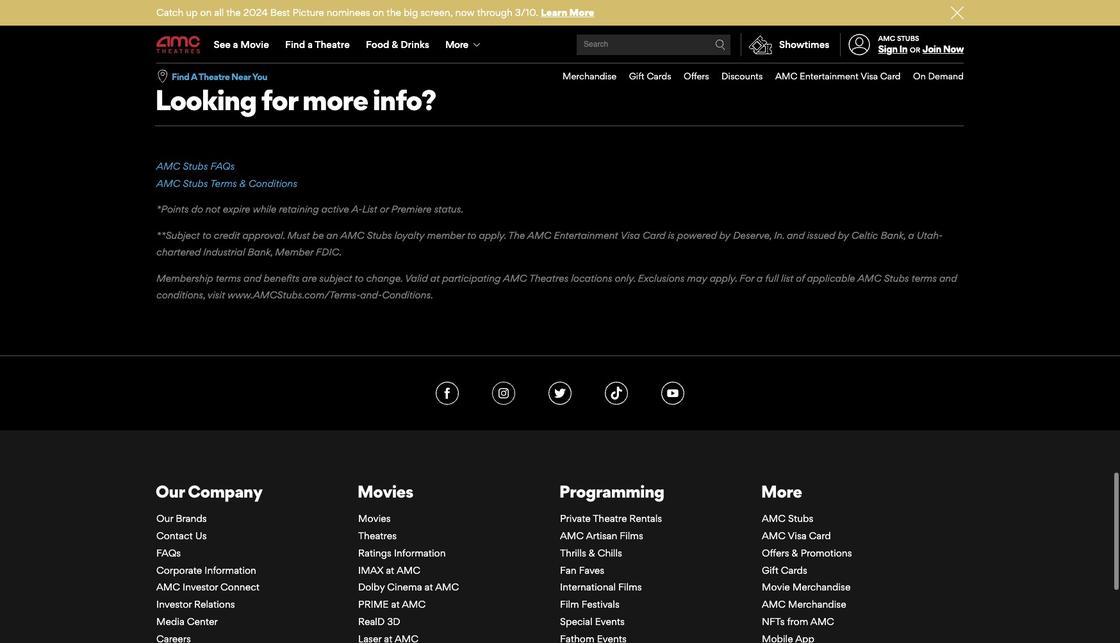 Task type: locate. For each thing, give the bounding box(es) containing it.
0 horizontal spatial theatre
[[199, 71, 230, 82]]

apply. inside membership terms and benefits are subject to change. valid at participating amc theatres locations only. exclusions may apply. for a full list of applicable amc stubs terms and conditions, visit www.amcstubs.com/terms-and-conditions.
[[710, 272, 737, 285]]

at right cinema
[[425, 582, 433, 594]]

at right valid
[[431, 272, 440, 285]]

brands
[[176, 513, 207, 525]]

1 vertical spatial visa
[[621, 229, 640, 242]]

2 on from the left
[[373, 6, 384, 19]]

or right list
[[380, 203, 389, 215]]

1 horizontal spatial theatre
[[315, 38, 350, 51]]

&
[[392, 38, 398, 51], [240, 177, 246, 189], [589, 547, 595, 560], [792, 547, 799, 560]]

search the AMC website text field
[[582, 40, 716, 50]]

0 vertical spatial visa
[[861, 71, 878, 81]]

2 terms from the left
[[912, 272, 937, 285]]

terms up visit
[[216, 272, 241, 285]]

menu
[[156, 27, 964, 63], [550, 63, 964, 90]]

1 vertical spatial movies
[[358, 513, 391, 525]]

menu down showtimes image
[[550, 63, 964, 90]]

0 vertical spatial menu
[[156, 27, 964, 63]]

1 horizontal spatial on
[[373, 6, 384, 19]]

an
[[327, 229, 338, 242]]

1 vertical spatial our
[[156, 513, 173, 525]]

1 vertical spatial more
[[446, 38, 468, 51]]

menu containing more
[[156, 27, 964, 63]]

information
[[394, 547, 446, 560], [205, 565, 256, 577]]

movies inside 'movies theatres ratings information imax at amc dolby cinema at amc prime at amc reald 3d'
[[358, 513, 391, 525]]

cards down search the amc website text field
[[647, 71, 672, 81]]

faqs down contact
[[156, 547, 181, 560]]

& right terms
[[240, 177, 246, 189]]

entertainment down showtimes
[[800, 71, 859, 81]]

card down sign in button
[[881, 71, 901, 81]]

amc stubs terms & conditions link
[[156, 177, 297, 189]]

visa inside **subject to credit approval. must be an amc stubs loyalty member to apply. the amc entertainment visa card is powered by deserve, in. and issued by celtic bank, a utah- chartered industrial bank, member fdic.
[[621, 229, 640, 242]]

0 vertical spatial gift
[[629, 71, 645, 81]]

find
[[285, 38, 305, 51], [172, 71, 189, 82]]

0 horizontal spatial the
[[226, 6, 241, 19]]

1 horizontal spatial gift
[[762, 565, 779, 577]]

gift inside gift cards link
[[629, 71, 645, 81]]

card inside amc stubs amc visa card offers & promotions gift cards movie merchandise amc merchandise nfts from amc
[[810, 530, 831, 542]]

fan
[[560, 565, 577, 577]]

movie down 2024
[[241, 38, 269, 51]]

in
[[900, 43, 908, 55]]

faves
[[579, 565, 605, 577]]

1 vertical spatial gift cards link
[[762, 565, 808, 577]]

contact us link
[[156, 530, 207, 542]]

0 horizontal spatial more
[[446, 38, 468, 51]]

find for find a theatre
[[285, 38, 305, 51]]

films up festivals
[[619, 582, 642, 594]]

footer containing our company
[[0, 356, 1121, 644]]

cards up movie merchandise link
[[781, 565, 808, 577]]

festivals
[[582, 599, 620, 611]]

by
[[720, 229, 731, 242], [838, 229, 849, 242]]

0 vertical spatial apply.
[[479, 229, 506, 242]]

more
[[303, 83, 368, 117]]

0 vertical spatial or
[[910, 46, 921, 55]]

gift cards link
[[617, 63, 672, 90], [762, 565, 808, 577]]

0 vertical spatial theatres
[[529, 272, 569, 285]]

movies for movies
[[358, 482, 413, 502]]

and
[[787, 229, 805, 242], [244, 272, 261, 285], [940, 272, 958, 285]]

our inside our brands contact us faqs corporate information amc investor connect investor relations media center
[[156, 513, 173, 525]]

1 vertical spatial merchandise
[[793, 582, 851, 594]]

sign in or join amc stubs element
[[840, 27, 964, 63]]

2 horizontal spatial visa
[[861, 71, 878, 81]]

gift down search the amc website text field
[[629, 71, 645, 81]]

more up "amc stubs" link
[[762, 482, 802, 502]]

cookie consent banner dialog
[[0, 609, 1121, 644]]

offers down amc visa card link
[[762, 547, 790, 560]]

movies up theatres link
[[358, 513, 391, 525]]

visit
[[208, 289, 225, 302]]

movies link
[[358, 513, 391, 525]]

to right member
[[467, 229, 477, 242]]

& up faves
[[589, 547, 595, 560]]

1 horizontal spatial card
[[810, 530, 831, 542]]

1 horizontal spatial find
[[285, 38, 305, 51]]

apply. left 'the'
[[479, 229, 506, 242]]

0 vertical spatial movies
[[358, 482, 413, 502]]

our up contact
[[156, 513, 173, 525]]

merchandise
[[563, 71, 617, 81], [793, 582, 851, 594], [789, 599, 847, 611]]

to up the and-
[[355, 272, 364, 285]]

international films link
[[560, 582, 642, 594]]

1 vertical spatial find
[[172, 71, 189, 82]]

1 vertical spatial theatres
[[358, 530, 397, 542]]

movies up movies link
[[358, 482, 413, 502]]

**subject to credit approval. must be an amc stubs loyalty member to apply. the amc entertainment visa card is powered by deserve, in. and issued by celtic bank, a utah- chartered industrial bank, member fdic.
[[156, 229, 943, 259]]

visa inside amc stubs amc visa card offers & promotions gift cards movie merchandise amc merchandise nfts from amc
[[788, 530, 807, 542]]

0 vertical spatial card
[[881, 71, 901, 81]]

on right nominees
[[373, 6, 384, 19]]

0 vertical spatial find
[[285, 38, 305, 51]]

menu down learn
[[156, 27, 964, 63]]

bank, right celtic
[[881, 229, 906, 242]]

theatres inside membership terms and benefits are subject to change. valid at participating amc theatres locations only. exclusions may apply. for a full list of applicable amc stubs terms and conditions, visit www.amcstubs.com/terms-and-conditions.
[[529, 272, 569, 285]]

1 horizontal spatial gift cards link
[[762, 565, 808, 577]]

0 horizontal spatial find
[[172, 71, 189, 82]]

to left credit
[[202, 229, 212, 242]]

0 horizontal spatial to
[[202, 229, 212, 242]]

2 vertical spatial card
[[810, 530, 831, 542]]

active
[[322, 203, 349, 215]]

0 horizontal spatial movie
[[241, 38, 269, 51]]

& right food
[[392, 38, 398, 51]]

user profile image
[[842, 34, 878, 56]]

faqs up terms
[[211, 160, 235, 172]]

1 horizontal spatial information
[[394, 547, 446, 560]]

1 vertical spatial faqs
[[156, 547, 181, 560]]

**subject
[[156, 229, 200, 242]]

a
[[191, 71, 197, 82]]

merchandise up amc merchandise link
[[793, 582, 851, 594]]

amc logo image
[[156, 36, 201, 54], [156, 36, 201, 54]]

information up imax at amc link
[[394, 547, 446, 560]]

in.
[[774, 229, 785, 242]]

see a movie
[[214, 38, 269, 51]]

apply.
[[479, 229, 506, 242], [710, 272, 737, 285]]

theatres up ratings on the left of the page
[[358, 530, 397, 542]]

0 horizontal spatial information
[[205, 565, 256, 577]]

at right imax
[[386, 565, 395, 577]]

apply. left for
[[710, 272, 737, 285]]

0 horizontal spatial or
[[380, 203, 389, 215]]

1 horizontal spatial movie
[[762, 582, 790, 594]]

movie up amc merchandise link
[[762, 582, 790, 594]]

1 vertical spatial card
[[643, 229, 666, 242]]

entertainment up 'locations'
[[554, 229, 618, 242]]

2 vertical spatial theatre
[[593, 513, 627, 525]]

gift inside amc stubs amc visa card offers & promotions gift cards movie merchandise amc merchandise nfts from amc
[[762, 565, 779, 577]]

1 horizontal spatial apply.
[[710, 272, 737, 285]]

or right in at the right top of the page
[[910, 46, 921, 55]]

amc
[[879, 34, 896, 43], [776, 71, 798, 81], [156, 160, 180, 172], [156, 177, 180, 189], [341, 229, 365, 242], [528, 229, 552, 242], [503, 272, 527, 285], [858, 272, 882, 285], [762, 513, 786, 525], [560, 530, 584, 542], [762, 530, 786, 542], [397, 565, 421, 577], [156, 582, 180, 594], [435, 582, 459, 594], [402, 599, 426, 611], [762, 599, 786, 611], [811, 616, 835, 628]]

offers left discounts
[[684, 71, 709, 81]]

0 horizontal spatial offers
[[684, 71, 709, 81]]

information up connect
[[205, 565, 256, 577]]

visa down "amc stubs" link
[[788, 530, 807, 542]]

1 the from the left
[[226, 6, 241, 19]]

a left utah-
[[909, 229, 915, 242]]

1 vertical spatial menu
[[550, 63, 964, 90]]

find left the a
[[172, 71, 189, 82]]

merchandise link
[[550, 63, 617, 90]]

amc tiktok image
[[605, 382, 628, 405]]

1 horizontal spatial to
[[355, 272, 364, 285]]

gift up movie merchandise link
[[762, 565, 779, 577]]

promotions
[[801, 547, 852, 560]]

our up our brands link
[[156, 482, 185, 502]]

0 vertical spatial films
[[620, 530, 644, 542]]

investor relations link
[[156, 599, 235, 611]]

merchandise left gift cards
[[563, 71, 617, 81]]

change.
[[366, 272, 403, 285]]

visa left is
[[621, 229, 640, 242]]

theatre down nominees
[[315, 38, 350, 51]]

find for find a theatre near you
[[172, 71, 189, 82]]

footer
[[0, 356, 1121, 644]]

issued
[[808, 229, 836, 242]]

investor up media
[[156, 599, 192, 611]]

theatre up artisan
[[593, 513, 627, 525]]

card up "promotions"
[[810, 530, 831, 542]]

films
[[620, 530, 644, 542], [619, 582, 642, 594]]

bank,
[[881, 229, 906, 242], [248, 246, 273, 259]]

0 horizontal spatial bank,
[[248, 246, 273, 259]]

visa
[[861, 71, 878, 81], [621, 229, 640, 242], [788, 530, 807, 542]]

0 vertical spatial theatre
[[315, 38, 350, 51]]

films down rentals
[[620, 530, 644, 542]]

2 horizontal spatial theatre
[[593, 513, 627, 525]]

2 horizontal spatial more
[[762, 482, 802, 502]]

full
[[766, 272, 779, 285]]

1 vertical spatial movie
[[762, 582, 790, 594]]

by left celtic
[[838, 229, 849, 242]]

0 vertical spatial merchandise
[[563, 71, 617, 81]]

1 horizontal spatial by
[[838, 229, 849, 242]]

terms down utah-
[[912, 272, 937, 285]]

investor up the investor relations link
[[183, 582, 218, 594]]

1 vertical spatial cards
[[781, 565, 808, 577]]

film festivals link
[[560, 599, 620, 611]]

more down now
[[446, 38, 468, 51]]

offers inside amc stubs amc visa card offers & promotions gift cards movie merchandise amc merchandise nfts from amc
[[762, 547, 790, 560]]

1 vertical spatial offers
[[762, 547, 790, 560]]

and left benefits
[[244, 272, 261, 285]]

0 horizontal spatial card
[[643, 229, 666, 242]]

2 vertical spatial visa
[[788, 530, 807, 542]]

1 vertical spatial investor
[[156, 599, 192, 611]]

by left deserve, on the right top
[[720, 229, 731, 242]]

2 horizontal spatial to
[[467, 229, 477, 242]]

0 vertical spatial gift cards link
[[617, 63, 672, 90]]

a down picture
[[308, 38, 313, 51]]

amc entertainment visa card
[[776, 71, 901, 81]]

1 horizontal spatial faqs
[[211, 160, 235, 172]]

0 vertical spatial more
[[570, 6, 595, 19]]

on left all
[[200, 6, 212, 19]]

special events link
[[560, 616, 625, 628]]

0 horizontal spatial cards
[[647, 71, 672, 81]]

0 horizontal spatial by
[[720, 229, 731, 242]]

find inside find a theatre link
[[285, 38, 305, 51]]

movie
[[241, 38, 269, 51], [762, 582, 790, 594]]

theatres down **subject to credit approval. must be an amc stubs loyalty member to apply. the amc entertainment visa card is powered by deserve, in. and issued by celtic bank, a utah- chartered industrial bank, member fdic.
[[529, 272, 569, 285]]

1 horizontal spatial offers
[[762, 547, 790, 560]]

theatre inside button
[[199, 71, 230, 82]]

our brands contact us faqs corporate information amc investor connect investor relations media center
[[156, 513, 260, 628]]

powered
[[678, 229, 717, 242]]

theatre for a
[[199, 71, 230, 82]]

nfts
[[762, 616, 785, 628]]

1 horizontal spatial bank,
[[881, 229, 906, 242]]

stubs inside amc stubs sign in or join now
[[898, 34, 920, 43]]

industrial
[[203, 246, 245, 259]]

amc facebook image
[[436, 382, 459, 405]]

0 horizontal spatial terms
[[216, 272, 241, 285]]

0 vertical spatial offers
[[684, 71, 709, 81]]

utah-
[[917, 229, 943, 242]]

find down picture
[[285, 38, 305, 51]]

apply. inside **subject to credit approval. must be an amc stubs loyalty member to apply. the amc entertainment visa card is powered by deserve, in. and issued by celtic bank, a utah- chartered industrial bank, member fdic.
[[479, 229, 506, 242]]

1 horizontal spatial cards
[[781, 565, 808, 577]]

and right in.
[[787, 229, 805, 242]]

menu containing merchandise
[[550, 63, 964, 90]]

learn
[[541, 6, 568, 19]]

amc entertainment visa card link
[[763, 63, 901, 90]]

on
[[914, 71, 926, 81]]

1 horizontal spatial theatres
[[529, 272, 569, 285]]

only.
[[615, 272, 636, 285]]

relations
[[194, 599, 235, 611]]

status.
[[434, 203, 464, 215]]

movies
[[358, 482, 413, 502], [358, 513, 391, 525]]

0 horizontal spatial entertainment
[[554, 229, 618, 242]]

applicable
[[807, 272, 856, 285]]

gift cards link up movie merchandise link
[[762, 565, 808, 577]]

0 horizontal spatial visa
[[621, 229, 640, 242]]

cards
[[647, 71, 672, 81], [781, 565, 808, 577]]

theatre right the a
[[199, 71, 230, 82]]

now
[[456, 6, 475, 19]]

amc twitter image
[[549, 382, 572, 405]]

find a theatre near you
[[172, 71, 267, 82]]

to
[[202, 229, 212, 242], [467, 229, 477, 242], [355, 272, 364, 285]]

visa down the user profile image
[[861, 71, 878, 81]]

gift cards link down search the amc website text field
[[617, 63, 672, 90]]

now
[[944, 43, 964, 55]]

info?
[[373, 83, 436, 117]]

amc youtube image
[[662, 382, 685, 405]]

the right all
[[226, 6, 241, 19]]

stubs inside membership terms and benefits are subject to change. valid at participating amc theatres locations only. exclusions may apply. for a full list of applicable amc stubs terms and conditions, visit www.amcstubs.com/terms-and-conditions.
[[884, 272, 910, 285]]

1 vertical spatial information
[[205, 565, 256, 577]]

theatres
[[529, 272, 569, 285], [358, 530, 397, 542]]

merchandise down movie merchandise link
[[789, 599, 847, 611]]

1 vertical spatial films
[[619, 582, 642, 594]]

1 horizontal spatial and
[[787, 229, 805, 242]]

amc artisan films link
[[560, 530, 644, 542]]

best
[[270, 6, 290, 19]]

and down utah-
[[940, 272, 958, 285]]

submit search icon image
[[716, 40, 726, 50]]

0 vertical spatial our
[[156, 482, 185, 502]]

www.amcstubs.com/terms-
[[228, 289, 360, 302]]

1 horizontal spatial or
[[910, 46, 921, 55]]

amc instagram image
[[492, 382, 515, 405], [492, 382, 515, 405]]

0 horizontal spatial on
[[200, 6, 212, 19]]

a left full
[[757, 272, 763, 285]]

0 horizontal spatial apply.
[[479, 229, 506, 242]]

0 vertical spatial information
[[394, 547, 446, 560]]

amc tiktok image
[[605, 382, 628, 405]]

our
[[156, 482, 185, 502], [156, 513, 173, 525]]

0 horizontal spatial gift
[[629, 71, 645, 81]]

bank, down approval.
[[248, 246, 273, 259]]

& down amc visa card link
[[792, 547, 799, 560]]

0 vertical spatial bank,
[[881, 229, 906, 242]]

movie merchandise link
[[762, 582, 851, 594]]

1 horizontal spatial entertainment
[[800, 71, 859, 81]]

prime
[[358, 599, 389, 611]]

offers inside "link"
[[684, 71, 709, 81]]

1 horizontal spatial more
[[570, 6, 595, 19]]

our company
[[156, 482, 262, 502]]

1 vertical spatial apply.
[[710, 272, 737, 285]]

special
[[560, 616, 593, 628]]

find inside find a theatre near you button
[[172, 71, 189, 82]]

more right learn
[[570, 6, 595, 19]]

1 vertical spatial entertainment
[[554, 229, 618, 242]]

the left big
[[387, 6, 401, 19]]

1 vertical spatial gift
[[762, 565, 779, 577]]

2 vertical spatial more
[[762, 482, 802, 502]]

card left is
[[643, 229, 666, 242]]

a-
[[352, 203, 362, 215]]

card
[[881, 71, 901, 81], [643, 229, 666, 242], [810, 530, 831, 542]]

drinks
[[401, 38, 429, 51]]

1 vertical spatial bank,
[[248, 246, 273, 259]]

0 vertical spatial faqs
[[211, 160, 235, 172]]

0 horizontal spatial theatres
[[358, 530, 397, 542]]

1 horizontal spatial the
[[387, 6, 401, 19]]

deserve,
[[733, 229, 772, 242]]

1 vertical spatial theatre
[[199, 71, 230, 82]]



Task type: describe. For each thing, give the bounding box(es) containing it.
0 horizontal spatial gift cards link
[[617, 63, 672, 90]]

amc inside amc stubs sign in or join now
[[879, 34, 896, 43]]

join
[[923, 43, 942, 55]]

and-
[[360, 289, 382, 302]]

for
[[261, 83, 298, 117]]

*points do not expire while retaining active a-list or premiere status.
[[156, 203, 464, 215]]

faqs link
[[156, 547, 181, 560]]

showtimes image
[[742, 33, 780, 56]]

member
[[427, 229, 465, 242]]

cinema
[[387, 582, 422, 594]]

discounts link
[[709, 63, 763, 90]]

of
[[796, 272, 805, 285]]

looking for more info?
[[155, 83, 436, 117]]

faqs inside amc stubs faqs amc stubs terms & conditions
[[211, 160, 235, 172]]

dolby
[[358, 582, 385, 594]]

amc facebook image
[[436, 382, 459, 405]]

amc stubs amc visa card offers & promotions gift cards movie merchandise amc merchandise nfts from amc
[[762, 513, 852, 628]]

all
[[214, 6, 224, 19]]

& inside "food & drinks" link
[[392, 38, 398, 51]]

chills
[[598, 547, 622, 560]]

1 vertical spatial or
[[380, 203, 389, 215]]

screen,
[[421, 6, 453, 19]]

subject
[[319, 272, 352, 285]]

imax at amc link
[[358, 565, 421, 577]]

premiere
[[391, 203, 432, 215]]

prime at amc link
[[358, 599, 426, 611]]

offers & promotions link
[[762, 547, 852, 560]]

on demand
[[914, 71, 964, 81]]

see
[[214, 38, 231, 51]]

are
[[302, 272, 317, 285]]

2 the from the left
[[387, 6, 401, 19]]

conditions
[[249, 177, 297, 189]]

reald 3d link
[[358, 616, 400, 628]]

amc inside our brands contact us faqs corporate information amc investor connect investor relations media center
[[156, 582, 180, 594]]

& inside 'private theatre rentals amc artisan films thrills & chills fan faves international films film festivals special events'
[[589, 547, 595, 560]]

join now button
[[923, 43, 964, 55]]

0 vertical spatial movie
[[241, 38, 269, 51]]

faqs inside our brands contact us faqs corporate information amc investor connect investor relations media center
[[156, 547, 181, 560]]

sign in button
[[879, 43, 908, 55]]

movies for movies theatres ratings information imax at amc dolby cinema at amc prime at amc reald 3d
[[358, 513, 391, 525]]

or inside amc stubs sign in or join now
[[910, 46, 921, 55]]

more button
[[438, 27, 491, 63]]

list
[[362, 203, 377, 215]]

and inside **subject to credit approval. must be an amc stubs loyalty member to apply. the amc entertainment visa card is powered by deserve, in. and issued by celtic bank, a utah- chartered industrial bank, member fdic.
[[787, 229, 805, 242]]

information inside our brands contact us faqs corporate information amc investor connect investor relations media center
[[205, 565, 256, 577]]

& inside amc stubs amc visa card offers & promotions gift cards movie merchandise amc merchandise nfts from amc
[[792, 547, 799, 560]]

retaining
[[279, 203, 319, 215]]

a inside membership terms and benefits are subject to change. valid at participating amc theatres locations only. exclusions may apply. for a full list of applicable amc stubs terms and conditions, visit www.amcstubs.com/terms-and-conditions.
[[757, 272, 763, 285]]

locations
[[571, 272, 613, 285]]

ratings
[[358, 547, 392, 560]]

imax
[[358, 565, 384, 577]]

must
[[287, 229, 310, 242]]

2 horizontal spatial and
[[940, 272, 958, 285]]

*points
[[156, 203, 189, 215]]

valid
[[405, 272, 428, 285]]

film
[[560, 599, 579, 611]]

offers link
[[672, 63, 709, 90]]

private theatre rentals amc artisan films thrills & chills fan faves international films film festivals special events
[[560, 513, 662, 628]]

amc merchandise link
[[762, 599, 847, 611]]

1 on from the left
[[200, 6, 212, 19]]

rentals
[[630, 513, 662, 525]]

showtimes link
[[741, 33, 830, 56]]

0 vertical spatial investor
[[183, 582, 218, 594]]

gift cards
[[629, 71, 672, 81]]

a inside **subject to credit approval. must be an amc stubs loyalty member to apply. the amc entertainment visa card is powered by deserve, in. and issued by celtic bank, a utah- chartered industrial bank, member fdic.
[[909, 229, 915, 242]]

food
[[366, 38, 390, 51]]

corporate
[[156, 565, 202, 577]]

expire
[[223, 203, 250, 215]]

fan faves link
[[560, 565, 605, 577]]

the
[[508, 229, 525, 242]]

find a theatre
[[285, 38, 350, 51]]

is
[[668, 229, 675, 242]]

catch
[[156, 6, 184, 19]]

entertainment inside **subject to credit approval. must be an amc stubs loyalty member to apply. the amc entertainment visa card is powered by deserve, in. and issued by celtic bank, a utah- chartered industrial bank, member fdic.
[[554, 229, 618, 242]]

1 terms from the left
[[216, 272, 241, 285]]

discounts
[[722, 71, 763, 81]]

amc visa card link
[[762, 530, 831, 542]]

nominees
[[327, 6, 370, 19]]

more inside 'button'
[[446, 38, 468, 51]]

theatre for a
[[315, 38, 350, 51]]

demand
[[929, 71, 964, 81]]

2 vertical spatial merchandise
[[789, 599, 847, 611]]

do
[[191, 203, 203, 215]]

our for our brands contact us faqs corporate information amc investor connect investor relations media center
[[156, 513, 173, 525]]

0 horizontal spatial and
[[244, 272, 261, 285]]

stubs inside **subject to credit approval. must be an amc stubs loyalty member to apply. the amc entertainment visa card is powered by deserve, in. and issued by celtic bank, a utah- chartered industrial bank, member fdic.
[[367, 229, 392, 242]]

theatre inside 'private theatre rentals amc artisan films thrills & chills fan faves international films film festivals special events'
[[593, 513, 627, 525]]

sign
[[879, 43, 898, 55]]

amc stubs link
[[762, 513, 814, 525]]

on demand link
[[901, 63, 964, 90]]

stubs inside amc stubs amc visa card offers & promotions gift cards movie merchandise amc merchandise nfts from amc
[[789, 513, 814, 525]]

near
[[231, 71, 251, 82]]

information inside 'movies theatres ratings information imax at amc dolby cinema at amc prime at amc reald 3d'
[[394, 547, 446, 560]]

see a movie link
[[206, 27, 277, 63]]

through
[[477, 6, 513, 19]]

from
[[788, 616, 809, 628]]

to inside membership terms and benefits are subject to change. valid at participating amc theatres locations only. exclusions may apply. for a full list of applicable amc stubs terms and conditions, visit www.amcstubs.com/terms-and-conditions.
[[355, 272, 364, 285]]

find a theatre link
[[277, 27, 358, 63]]

connect
[[221, 582, 260, 594]]

cards inside amc stubs amc visa card offers & promotions gift cards movie merchandise amc merchandise nfts from amc
[[781, 565, 808, 577]]

movie inside amc stubs amc visa card offers & promotions gift cards movie merchandise amc merchandise nfts from amc
[[762, 582, 790, 594]]

theatres inside 'movies theatres ratings information imax at amc dolby cinema at amc prime at amc reald 3d'
[[358, 530, 397, 542]]

membership terms and benefits are subject to change. valid at participating amc theatres locations only. exclusions may apply. for a full list of applicable amc stubs terms and conditions, visit www.amcstubs.com/terms-and-conditions.
[[156, 272, 958, 302]]

up
[[186, 6, 198, 19]]

at up 3d
[[391, 599, 400, 611]]

& inside amc stubs faqs amc stubs terms & conditions
[[240, 177, 246, 189]]

2 horizontal spatial card
[[881, 71, 901, 81]]

0 vertical spatial cards
[[647, 71, 672, 81]]

amc youtube image
[[662, 382, 685, 405]]

programming
[[560, 482, 665, 502]]

you
[[252, 71, 267, 82]]

our for our company
[[156, 482, 185, 502]]

1 by from the left
[[720, 229, 731, 242]]

our brands link
[[156, 513, 207, 525]]

thrills & chills link
[[560, 547, 622, 560]]

card inside **subject to credit approval. must be an amc stubs loyalty member to apply. the amc entertainment visa card is powered by deserve, in. and issued by celtic bank, a utah- chartered industrial bank, member fdic.
[[643, 229, 666, 242]]

artisan
[[586, 530, 618, 542]]

amc inside 'private theatre rentals amc artisan films thrills & chills fan faves international films film festivals special events'
[[560, 530, 584, 542]]

a right 'see'
[[233, 38, 238, 51]]

membership
[[156, 272, 213, 285]]

movies theatres ratings information imax at amc dolby cinema at amc prime at amc reald 3d
[[358, 513, 459, 628]]

at inside membership terms and benefits are subject to change. valid at participating amc theatres locations only. exclusions may apply. for a full list of applicable amc stubs terms and conditions, visit www.amcstubs.com/terms-and-conditions.
[[431, 272, 440, 285]]

0 vertical spatial entertainment
[[800, 71, 859, 81]]

amc twitter image
[[549, 382, 572, 405]]

3/10.
[[515, 6, 539, 19]]

nfts from amc link
[[762, 616, 835, 628]]

2 by from the left
[[838, 229, 849, 242]]

food & drinks
[[366, 38, 429, 51]]

list
[[782, 272, 794, 285]]



Task type: vqa. For each thing, say whether or not it's contained in the screenshot.
approval.
yes



